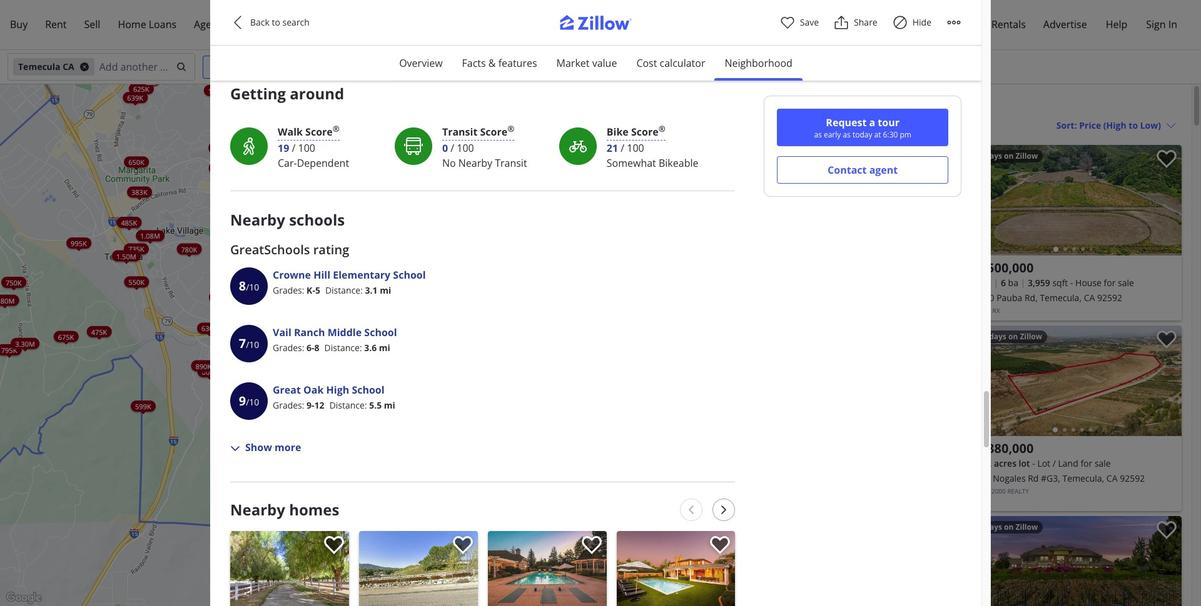Task type: locate. For each thing, give the bounding box(es) containing it.
on for 41
[[1004, 151, 1014, 161]]

0 horizontal spatial 650k
[[128, 157, 144, 167]]

540k
[[228, 351, 244, 360]]

1.50m up "565k"
[[261, 305, 281, 314]]

0 vertical spatial sale
[[1118, 277, 1134, 289]]

2 /10 from the top
[[246, 339, 259, 351]]

® for transit score
[[508, 123, 515, 135]]

3d inside 3d tour 785k
[[338, 404, 343, 410]]

8 inside vail ranch middle school grades: 6-8 distance: 3.6 mi
[[314, 342, 319, 354]]

sqft up 39100 pauba rd, temecula, ca 92592 link
[[1053, 277, 1068, 289]]

650k
[[128, 157, 144, 167], [345, 284, 361, 294]]

zillow right 41
[[1016, 151, 1038, 161]]

/10 inside the 7 /10
[[246, 339, 259, 351]]

2 horizontal spatial -
[[1071, 277, 1073, 289]]

0 vertical spatial - house for sale
[[1071, 277, 1134, 289]]

0 for 0 los nogales rd #g3, temecula, ca 92592 remax 2000 realty
[[970, 473, 975, 485]]

650k down crowne hill elementary school link
[[345, 284, 361, 294]]

1 vertical spatial house
[[388, 292, 414, 304]]

2 horizontal spatial new
[[317, 281, 328, 287]]

0 horizontal spatial chevron left image
[[687, 506, 697, 516]]

0 vertical spatial grades:
[[273, 284, 304, 296]]

3,959
[[1028, 277, 1050, 289]]

chevron left image down the 1.90m
[[283, 208, 298, 223]]

1 as from the left
[[814, 130, 822, 140]]

results
[[762, 119, 791, 131]]

chevron left image inside property images, use arrow keys to navigate, image 1 of 36 group
[[283, 208, 298, 223]]

1 /10 from the top
[[246, 281, 259, 293]]

1 horizontal spatial score
[[480, 126, 508, 139]]

distance: inside vail ranch middle school grades: 6-8 distance: 3.6 mi
[[324, 342, 362, 354]]

650k link
[[124, 156, 149, 168], [340, 283, 365, 295]]

back to search
[[250, 16, 310, 28]]

mi inside crowne hill elementary school grades: k-5 distance: 3.1 mi
[[380, 284, 391, 296]]

0 horizontal spatial 4
[[229, 148, 233, 157]]

1.08m
[[140, 231, 160, 240]]

filters element
[[0, 50, 1201, 84]]

of ten element
[[246, 269, 259, 306], [246, 326, 259, 364], [246, 384, 259, 422]]

save
[[800, 16, 819, 28]]

2 grades: from the top
[[273, 342, 304, 354]]

for inside map region
[[417, 292, 428, 304]]

0 horizontal spatial 795k
[[1, 345, 17, 355]]

sale inside $5,880,000 48.52 acres lot - lot / land for sale
[[1095, 458, 1111, 470]]

1.19m
[[333, 341, 352, 351]]

1 horizontal spatial - house for sale
[[1071, 277, 1134, 289]]

2 horizontal spatial chevron left image
[[971, 565, 986, 580]]

0 horizontal spatial 0
[[442, 141, 448, 155]]

129 results
[[745, 119, 791, 131]]

crowne hill elementary school link
[[273, 268, 426, 283]]

36910 pauba rd, temecula, ca 92592 image
[[230, 532, 349, 607]]

more image
[[947, 15, 962, 30]]

0 vertical spatial google image
[[233, 28, 275, 45]]

chevron left image inside property images, use arrow keys to navigate, image 1 of 21 group
[[748, 193, 763, 208]]

0 horizontal spatial transit
[[442, 126, 478, 139]]

mi for 7
[[379, 342, 390, 354]]

temecula ca luxury homes
[[745, 96, 913, 113]]

1 horizontal spatial realty
[[1008, 487, 1029, 496]]

for up 39100 pauba rd, temecula, ca 92592 link
[[1104, 277, 1116, 289]]

0 horizontal spatial house
[[388, 292, 414, 304]]

score inside transit score ®
[[480, 126, 508, 139]]

clear field image
[[175, 62, 185, 72]]

1 horizontal spatial temecula
[[745, 96, 803, 113]]

- right 3.1
[[383, 292, 386, 304]]

1.50m link down 1.08m link
[[112, 250, 141, 262]]

3d for 3d tour
[[223, 360, 229, 365]]

as left early
[[814, 130, 822, 140]]

2 vertical spatial mi
[[384, 400, 395, 412]]

785k
[[334, 410, 350, 419]]

0 inside 0 / 100 no nearby transit
[[442, 141, 448, 155]]

1 horizontal spatial 0
[[970, 473, 975, 485]]

ca right rd,
[[1084, 292, 1095, 304]]

2 / 100 from the left
[[451, 141, 474, 155]]

chevron down image
[[1166, 120, 1176, 130], [670, 581, 679, 589]]

school inside vail ranch middle school grades: 6-8 distance: 3.6 mi
[[364, 326, 397, 340]]

0 vertical spatial 0
[[442, 141, 448, 155]]

675k link
[[54, 331, 78, 342]]

3 grades: from the top
[[273, 400, 304, 412]]

800k link
[[259, 87, 284, 98], [288, 281, 313, 292], [197, 366, 222, 378], [314, 390, 339, 401]]

sqft right 2,754
[[365, 292, 381, 304]]

950k
[[543, 157, 559, 167]]

minus image
[[702, 577, 715, 590]]

3 ba
[[314, 292, 331, 304]]

0 horizontal spatial 780k
[[181, 244, 197, 254]]

3d for 3d tour 780k
[[273, 155, 279, 160]]

1 vertical spatial 625k
[[259, 258, 275, 267]]

1.07m link
[[350, 188, 379, 199]]

days right "490"
[[989, 332, 1007, 342]]

vail ranch middle school grades: 6-8 distance: 3.6 mi
[[273, 326, 397, 354]]

days right 68
[[985, 522, 1002, 533]]

facts & features button
[[452, 46, 547, 81]]

elementary
[[333, 268, 391, 282]]

home loans link
[[109, 10, 185, 39]]

800k
[[263, 88, 279, 97], [292, 282, 308, 291], [202, 367, 218, 377], [319, 391, 335, 400]]

a left the tour
[[869, 116, 875, 130]]

grades: inside crowne hill elementary school grades: k-5 distance: 3.1 mi
[[273, 284, 304, 296]]

1 horizontal spatial 1.50m link
[[204, 85, 232, 96]]

3 of ten element from the top
[[246, 384, 259, 422]]

temecula, inside "0 los nogales rd #g3, temecula, ca 92592 remax 2000 realty"
[[1063, 473, 1104, 485]]

0 horizontal spatial realty
[[970, 307, 991, 315]]

1 vertical spatial sale
[[431, 292, 447, 304]]

tour for 3d tour 849k
[[352, 328, 364, 333]]

0 vertical spatial 795k
[[307, 237, 323, 247]]

1 horizontal spatial a
[[869, 116, 875, 130]]

669k
[[285, 392, 301, 401]]

780k left new 509k 3d tour 540k
[[181, 244, 197, 254]]

sqft for $9,500,000
[[1053, 277, 1068, 289]]

distance: for 9
[[330, 400, 367, 412]]

1.50m down 1.08m link
[[116, 251, 136, 261]]

1.50m left "getting" at the left
[[208, 86, 228, 95]]

realty down nogales
[[1008, 487, 1029, 496]]

1 vertical spatial -
[[383, 292, 386, 304]]

0 horizontal spatial sale
[[431, 292, 447, 304]]

homes
[[289, 500, 339, 521]]

0 horizontal spatial 1.50m link
[[112, 250, 141, 262]]

1 horizontal spatial 635k
[[292, 247, 308, 257]]

/ 100 up the somewhat
[[621, 141, 644, 155]]

sale for $9,500,000
[[1118, 277, 1134, 289]]

590k
[[288, 253, 304, 263]]

/ 100 for bike
[[621, 141, 644, 155]]

temecula, down 3,959 sqft at the right top of page
[[1040, 292, 1082, 304]]

new for 550k
[[317, 281, 328, 287]]

ca inside "0 los nogales rd #g3, temecula, ca 92592 remax 2000 realty"
[[1107, 473, 1118, 485]]

main navigation
[[0, 0, 1201, 50]]

a inside request a tour as early as today at 6:30 pm
[[869, 116, 875, 130]]

650k link up 383k
[[124, 156, 149, 168]]

tour inside 3d tour 850k
[[351, 393, 363, 399]]

chevron left image
[[230, 15, 245, 30], [971, 193, 986, 208], [283, 208, 298, 223], [971, 374, 986, 389]]

1 vertical spatial 92592
[[1120, 473, 1145, 485]]

1 vertical spatial of ten element
[[246, 326, 259, 364]]

0 horizontal spatial sqft
[[365, 292, 381, 304]]

of ten element for 9
[[246, 384, 259, 422]]

0 vertical spatial chevron down image
[[1166, 120, 1176, 130]]

799k
[[313, 135, 329, 144]]

/ 100 inside 0 / 100 no nearby transit
[[451, 141, 474, 155]]

565k link
[[267, 315, 292, 327]]

for right 3.1
[[417, 292, 428, 304]]

transit up the 1.25m
[[442, 126, 478, 139]]

grades: inside vail ranch middle school grades: 6-8 distance: 3.6 mi
[[273, 342, 304, 354]]

zillow right 68
[[1016, 522, 1038, 533]]

550k inside the new 550k
[[305, 286, 321, 296]]

3d tour 850k
[[340, 393, 363, 408]]

19 / 100 car-dependent
[[278, 141, 349, 170]]

650k up 383k
[[128, 157, 144, 167]]

ba right the 3
[[321, 292, 331, 304]]

sell link
[[75, 10, 109, 39]]

sale for $894,000
[[431, 292, 447, 304]]

2 vertical spatial distance:
[[330, 400, 367, 412]]

0 vertical spatial link
[[350, 230, 384, 247]]

3 score from the left
[[631, 126, 659, 139]]

0 vertical spatial temecula,
[[1040, 292, 1082, 304]]

1 horizontal spatial 780k
[[269, 160, 285, 169]]

/10 right 540k
[[246, 339, 259, 351]]

property images, use arrow keys to navigate, image 1 of 5 group
[[965, 326, 1182, 440]]

map
[[701, 599, 714, 606]]

grades: inside the great oak high school grades: 9-12 distance: 5.5 mi
[[273, 400, 304, 412]]

2 score from the left
[[480, 126, 508, 139]]

37028 de portola rd, temecula, ca 92592 image
[[965, 517, 1182, 607]]

temecula, down land at the right of the page
[[1063, 473, 1104, 485]]

save this home image
[[1157, 150, 1177, 169], [431, 165, 451, 184], [1157, 331, 1177, 349], [1157, 522, 1177, 540]]

® right 799k
[[333, 123, 340, 135]]

tour for 3d tour 785k
[[344, 404, 357, 410]]

error
[[715, 599, 728, 606]]

0 vertical spatial house
[[1076, 277, 1102, 289]]

1 vertical spatial 699k
[[334, 328, 350, 337]]

cost calculator
[[637, 56, 705, 70]]

link up 759k
[[350, 230, 384, 247]]

/10 inside 8 /10
[[246, 281, 259, 293]]

chevron left image up 36736 pauba rd, temecula, ca 92592 image
[[687, 506, 697, 516]]

490
[[975, 332, 987, 342]]

days
[[763, 151, 780, 161], [985, 151, 1002, 161], [989, 332, 1007, 342], [985, 522, 1002, 533]]

- house for sale right 3.1
[[383, 292, 447, 304]]

1 vertical spatial - house for sale
[[383, 292, 447, 304]]

1 vertical spatial transit
[[495, 156, 527, 170]]

3,959 sqft
[[1028, 277, 1068, 289]]

for right land at the right of the page
[[1081, 458, 1093, 470]]

chevron left image right chevron right icon
[[971, 193, 986, 208]]

days for 41
[[985, 151, 1002, 161]]

chevron left image down "490"
[[971, 374, 986, 389]]

temecula up results
[[745, 96, 803, 113]]

days right 41
[[985, 151, 1002, 161]]

1 vertical spatial distance:
[[324, 342, 362, 354]]

1 horizontal spatial 625k link
[[254, 257, 279, 268]]

main content
[[732, 84, 1192, 607]]

hide
[[913, 16, 932, 28]]

3d
[[238, 143, 244, 148], [273, 155, 279, 160], [345, 328, 351, 333], [232, 345, 237, 351], [223, 360, 229, 365], [344, 393, 350, 399], [338, 404, 343, 410]]

1 vertical spatial for
[[417, 292, 428, 304]]

realty down 39100
[[970, 307, 991, 315]]

school inside the great oak high school grades: 9-12 distance: 5.5 mi
[[352, 383, 385, 397]]

0 vertical spatial realty
[[970, 307, 991, 315]]

0 vertical spatial chevron left image
[[748, 193, 763, 208]]

agent finder link
[[185, 10, 260, 39]]

nearby
[[458, 156, 492, 170], [230, 209, 285, 230], [230, 500, 285, 521]]

mi for 9
[[384, 400, 395, 412]]

tour inside 3d tour 780k
[[280, 155, 292, 160]]

635k right 2.70m
[[253, 238, 269, 248]]

tour inside 180k 3d tour 4 units
[[245, 143, 257, 148]]

overview button
[[389, 46, 453, 81]]

0 horizontal spatial 1.50m
[[116, 251, 136, 261]]

2 vertical spatial sale
[[1095, 458, 1111, 470]]

new inside new 509k 3d tour 540k
[[233, 126, 243, 132]]

house right 3.1
[[388, 292, 414, 304]]

1 score from the left
[[305, 126, 333, 139]]

tour inside 3d tour 849k
[[352, 328, 364, 333]]

distance: inside crowne hill elementary school grades: k-5 distance: 3.1 mi
[[325, 284, 363, 296]]

/ 100 right 0 link
[[451, 141, 474, 155]]

2 ® from the left
[[508, 123, 515, 135]]

of ten element for 8
[[246, 269, 259, 306]]

0 left los
[[970, 473, 975, 485]]

2 of ten element from the top
[[246, 326, 259, 364]]

0 horizontal spatial as
[[814, 130, 822, 140]]

0 vertical spatial 92592
[[1097, 292, 1123, 304]]

2.85m
[[397, 190, 417, 199]]

zillow for 80 days on zillow
[[793, 151, 816, 161]]

new up pedestrian icon
[[233, 126, 243, 132]]

3d tour link
[[215, 358, 244, 375]]

zillow for 490 days on zillow
[[1020, 332, 1042, 342]]

1.50m link up "565k"
[[257, 304, 286, 315]]

® inside walk score ®
[[333, 123, 340, 135]]

as right early
[[843, 130, 851, 140]]

bds left k-
[[289, 292, 304, 304]]

chevron left image
[[748, 193, 763, 208], [687, 506, 697, 516], [971, 565, 986, 580]]

1 of ten element from the top
[[246, 269, 259, 306]]

2,754 sqft
[[341, 292, 381, 304]]

save this home image for $9,500,000
[[1157, 150, 1177, 169]]

temecula
[[18, 61, 60, 73], [745, 96, 803, 113]]

save this home button for $9,500,000
[[1147, 145, 1182, 180]]

chevron right image
[[1161, 193, 1176, 208], [1161, 374, 1176, 389], [719, 506, 729, 516], [1161, 565, 1176, 580]]

® inside transit score ®
[[508, 123, 515, 135]]

900k link
[[252, 381, 277, 392]]

chevron left image down 68
[[971, 565, 986, 580]]

on right 68
[[1004, 522, 1014, 533]]

780k left play "icon" in the left of the page
[[269, 160, 285, 169]]

670k
[[262, 325, 278, 334]]

/10 right 2.58m
[[246, 281, 259, 293]]

mi right 3.6
[[379, 342, 390, 354]]

score inside 'bike score ®'
[[631, 126, 659, 139]]

0 los nogales rd #g3, temecula, ca 92592 link
[[970, 472, 1177, 487]]

house for $894,000
[[388, 292, 414, 304]]

39100 pauba rd, temecula, ca 92592 image
[[965, 145, 1182, 256]]

link up 595k link
[[349, 362, 378, 379]]

2 vertical spatial for
[[1081, 458, 1093, 470]]

video
[[297, 166, 318, 176]]

ca
[[63, 61, 74, 73], [806, 96, 822, 113], [1084, 292, 1095, 304], [1107, 473, 1118, 485]]

0 horizontal spatial temecula
[[18, 61, 60, 73]]

ba right 6
[[1008, 277, 1019, 289]]

on right "490"
[[1009, 332, 1018, 342]]

school up 3.6
[[364, 326, 397, 340]]

1 vertical spatial a
[[697, 599, 700, 606]]

temecula inside filters 'element'
[[18, 61, 60, 73]]

1 / 100 from the left
[[292, 141, 315, 155]]

map region for left google 'image'
[[0, 47, 890, 607]]

33068 regina dr, temecula, ca 92592 image
[[277, 160, 456, 271], [456, 160, 635, 271]]

for for $894,000
[[417, 292, 428, 304]]

3d inside new 509k 3d tour 540k
[[232, 345, 237, 351]]

chevron right image inside property images, use arrow keys to navigate, image 1 of 41 group
[[1161, 193, 1176, 208]]

a for report
[[697, 599, 700, 606]]

new right k-
[[317, 281, 328, 287]]

days right the 80
[[763, 151, 780, 161]]

ca right the #g3,
[[1107, 473, 1118, 485]]

tour inside 3d tour 785k
[[344, 404, 357, 410]]

/ 100 for transit
[[451, 141, 474, 155]]

grades: down great
[[273, 400, 304, 412]]

745k link
[[299, 136, 324, 148]]

92592 inside "0 los nogales rd #g3, temecula, ca 92592 remax 2000 realty"
[[1120, 473, 1145, 485]]

2 as from the left
[[843, 130, 851, 140]]

1 ® from the left
[[333, 123, 340, 135]]

ca left luxury
[[806, 96, 822, 113]]

walk score ®
[[278, 123, 340, 139]]

2 vertical spatial school
[[352, 383, 385, 397]]

4 left units
[[229, 148, 233, 157]]

3 / 100 from the left
[[621, 141, 644, 155]]

3d for 3d tour 785k
[[338, 404, 343, 410]]

1 horizontal spatial google image
[[233, 28, 275, 45]]

® up 21 / 100 somewhat bikeable
[[659, 123, 666, 135]]

ca left 'remove tag' image
[[63, 61, 74, 73]]

car-
[[278, 156, 297, 170]]

mi inside vail ranch middle school grades: 6-8 distance: 3.6 mi
[[379, 342, 390, 354]]

on right 41
[[1004, 151, 1014, 161]]

0 horizontal spatial 639k
[[127, 93, 143, 102]]

nearby right 'no'
[[458, 156, 492, 170]]

map
[[557, 599, 569, 606]]

2 horizontal spatial / 100
[[621, 141, 644, 155]]

788k
[[321, 159, 337, 169]]

map region containing $894,000
[[0, 47, 890, 607]]

1 horizontal spatial sqft
[[1053, 277, 1068, 289]]

1 vertical spatial nearby
[[230, 209, 285, 230]]

chevron right image for 490 days on zillow
[[1161, 374, 1176, 389]]

school inside crowne hill elementary school grades: k-5 distance: 3.1 mi
[[393, 268, 426, 282]]

bds up 39100
[[977, 277, 992, 289]]

house up 39100 pauba rd, temecula, ca 92592 link
[[1076, 277, 1102, 289]]

1 33068 regina dr, temecula, ca 92592 image from the left
[[277, 160, 456, 271]]

5
[[315, 284, 320, 296]]

0 vertical spatial 780k
[[269, 160, 285, 169]]

- house for sale up 39100 pauba rd, temecula, ca 92592 link
[[1071, 277, 1134, 289]]

new up "600k"
[[272, 237, 282, 242]]

transit left 950k link
[[495, 156, 527, 170]]

a left map
[[697, 599, 700, 606]]

1 horizontal spatial 795k link
[[302, 236, 327, 248]]

bikeable
[[659, 156, 699, 170]]

® right the 1m
[[508, 123, 515, 135]]

1 horizontal spatial 650k link
[[340, 283, 365, 295]]

2 horizontal spatial 1.50m link
[[257, 304, 286, 315]]

1 vertical spatial temecula,
[[1063, 473, 1104, 485]]

600k link
[[264, 253, 289, 264]]

/10 inside 9 /10
[[246, 396, 259, 408]]

nearby up new 615k
[[230, 209, 285, 230]]

grades: down vail
[[273, 342, 304, 354]]

1 horizontal spatial 650k
[[345, 284, 361, 294]]

485k link
[[117, 217, 141, 228]]

3.30m link
[[11, 338, 39, 349]]

1 horizontal spatial transit
[[495, 156, 527, 170]]

bus image
[[404, 136, 424, 156]]

chevron left image down the 80
[[748, 193, 763, 208]]

realty inside "0 los nogales rd #g3, temecula, ca 92592 remax 2000 realty"
[[1008, 487, 1029, 496]]

635k up crowne
[[292, 247, 308, 257]]

crowne hill elementary school grades: k-5 distance: 3.1 mi
[[273, 268, 426, 296]]

distance:
[[325, 284, 363, 296], [324, 342, 362, 354], [330, 400, 367, 412]]

- for $9,500,000
[[1071, 277, 1073, 289]]

somewhat
[[607, 156, 656, 170]]

score inside walk score ®
[[305, 126, 333, 139]]

mi inside the great oak high school grades: 9-12 distance: 5.5 mi
[[384, 400, 395, 412]]

3d inside 3d tour 780k
[[273, 155, 279, 160]]

new inside the new 550k
[[317, 281, 328, 287]]

school right 'elementary'
[[393, 268, 426, 282]]

0 up 'no'
[[442, 141, 448, 155]]

670k 675k 680k
[[58, 325, 286, 345]]

new inside new 615k
[[272, 237, 282, 242]]

finder
[[224, 18, 252, 31]]

chevron right image
[[938, 193, 953, 208]]

1 horizontal spatial 795k
[[307, 237, 323, 247]]

grades: down crowne
[[273, 284, 304, 296]]

3d inside 3d tour 849k
[[345, 328, 351, 333]]

/ 100 inside the 19 / 100 car-dependent
[[292, 141, 315, 155]]

1 grades: from the top
[[273, 284, 304, 296]]

pauba
[[997, 292, 1023, 304]]

0 horizontal spatial / 100
[[292, 141, 315, 155]]

great oak high school link
[[273, 383, 385, 398]]

contact agent
[[828, 163, 898, 177]]

google image
[[233, 28, 275, 45], [3, 591, 44, 607]]

zillow down 39100 pauba rd, temecula, ca 92592 realty rx
[[1020, 332, 1042, 342]]

list
[[225, 527, 740, 607]]

map region for the right google 'image'
[[106, 0, 747, 67]]

zillow right the 80
[[793, 151, 816, 161]]

0 horizontal spatial 795k link
[[0, 344, 22, 356]]

property images, use arrow keys to navigate, image 1 of 21 group
[[742, 145, 960, 256]]

0 horizontal spatial ®
[[333, 123, 340, 135]]

school up 5.5
[[352, 383, 385, 397]]

0 horizontal spatial ba
[[321, 292, 331, 304]]

/10 down 585k
[[246, 396, 259, 408]]

3d inside 3d tour 850k
[[344, 393, 350, 399]]

pedestrian image
[[239, 136, 259, 156]]

3 /10 from the top
[[246, 396, 259, 408]]

1 vertical spatial chevron down image
[[670, 581, 679, 589]]

8 down ranch
[[314, 342, 319, 354]]

1 horizontal spatial 1.50m
[[208, 86, 228, 95]]

- house for sale inside map region
[[383, 292, 447, 304]]

890k link
[[191, 360, 216, 372]]

nearby for nearby homes
[[230, 500, 285, 521]]

995k
[[71, 238, 87, 248]]

/ 100 down walk score ® at the top left
[[292, 141, 315, 155]]

1.50m link up 509k
[[204, 85, 232, 96]]

ba for $894,000
[[321, 292, 331, 304]]

chevron right image inside property images, use arrow keys to navigate, image 1 of 5 group
[[1161, 374, 1176, 389]]

1 vertical spatial temecula
[[745, 96, 803, 113]]

4.89m link
[[567, 192, 596, 204]]

650k link down crowne hill elementary school link
[[340, 283, 365, 295]]

2 vertical spatial /10
[[246, 396, 259, 408]]

on right the 80
[[782, 151, 791, 161]]

585k
[[242, 387, 258, 396]]

- house for sale inside main content
[[1071, 277, 1134, 289]]

688k
[[216, 162, 232, 171]]

$9,500,000
[[970, 260, 1034, 277]]

save this home button for $894,000
[[421, 160, 456, 195]]

1 vertical spatial 650k
[[345, 284, 361, 294]]

1 vertical spatial 639k
[[277, 256, 293, 266]]

® inside 'bike score ®'
[[659, 123, 666, 135]]

buy link
[[1, 10, 36, 39]]

chevron left image inside property images, use arrow keys to navigate, image 1 of 5 group
[[971, 374, 986, 389]]

- right lot
[[1033, 458, 1035, 470]]

chevron left image inside property images, use arrow keys to navigate, image 1 of 41 group
[[971, 193, 986, 208]]

nearby left homes
[[230, 500, 285, 521]]

chevron right image inside property images, use arrow keys to navigate, image 1 of 69 group
[[1161, 565, 1176, 580]]

data
[[571, 599, 583, 606]]

distance: for 7
[[324, 342, 362, 354]]

8 right 2.58m
[[239, 278, 246, 295]]

new for 509k
[[233, 126, 243, 132]]

4 up 565k 'link'
[[282, 292, 287, 304]]

2 vertical spatial new
[[317, 281, 328, 287]]

/ 100 inside 21 / 100 somewhat bikeable
[[621, 141, 644, 155]]

grades: for 7
[[273, 342, 304, 354]]

mi right 3.1
[[380, 284, 391, 296]]

788k link
[[317, 159, 342, 170]]

0 inside "0 los nogales rd #g3, temecula, ca 92592 remax 2000 realty"
[[970, 473, 975, 485]]

hide image
[[893, 15, 908, 30]]

1 vertical spatial 795k
[[1, 345, 17, 355]]

map region
[[106, 0, 747, 67], [0, 47, 890, 607]]

569k link
[[235, 346, 260, 357]]

mi right 5.5
[[384, 400, 395, 412]]

distance: inside the great oak high school grades: 9-12 distance: 5.5 mi
[[330, 400, 367, 412]]

1 vertical spatial google image
[[3, 591, 44, 607]]

4.89m
[[572, 193, 592, 203]]

for inside $5,880,000 48.52 acres lot - lot / land for sale
[[1081, 458, 1093, 470]]

669k link
[[280, 391, 305, 402]]

2 horizontal spatial sale
[[1118, 277, 1134, 289]]

5.88m
[[522, 82, 542, 92]]

link
[[350, 230, 384, 247], [349, 362, 378, 379]]

1 vertical spatial 650k link
[[340, 283, 365, 295]]

36400 de portola rd, temecula, ca 92592 image
[[742, 145, 960, 256]]

$5,880,000
[[970, 440, 1034, 457]]

- up 39100 pauba rd, temecula, ca 92592 link
[[1071, 277, 1073, 289]]

around
[[290, 83, 344, 104]]

3 ® from the left
[[659, 123, 666, 135]]

keyboard shortcuts button
[[495, 598, 549, 607]]

0 horizontal spatial new
[[233, 126, 243, 132]]

0 vertical spatial 1.50m
[[208, 86, 228, 95]]

900k
[[257, 382, 273, 391]]

-
[[1071, 277, 1073, 289], [383, 292, 386, 304], [1033, 458, 1035, 470]]

temecula left 'remove tag' image
[[18, 61, 60, 73]]

0 vertical spatial 795k link
[[302, 236, 327, 248]]



Task type: describe. For each thing, give the bounding box(es) containing it.
8 /10
[[239, 278, 259, 295]]

1 vertical spatial 625k link
[[254, 257, 279, 268]]

plus image
[[702, 544, 715, 557]]

sign in link
[[1138, 10, 1186, 39]]

780k inside 3d tour 780k
[[269, 160, 285, 169]]

0 horizontal spatial 8
[[239, 278, 246, 295]]

® for bike score
[[659, 123, 666, 135]]

crowne
[[273, 268, 311, 282]]

750k link
[[1, 277, 26, 288]]

650k for the bottom 650k link
[[345, 284, 361, 294]]

no
[[442, 156, 456, 170]]

798k link
[[330, 409, 355, 420]]

report
[[677, 599, 695, 606]]

early
[[824, 130, 841, 140]]

manage rentals link
[[943, 10, 1035, 39]]

a for request
[[869, 116, 875, 130]]

1 vertical spatial link
[[349, 362, 378, 379]]

chevron right image for 41 days on zillow
[[1161, 193, 1176, 208]]

of ten element for 7
[[246, 326, 259, 364]]

825k link
[[264, 86, 289, 98]]

chevron left image for $9,500,000
[[971, 193, 986, 208]]

- for $894,000
[[383, 292, 386, 304]]

zillow for 68 days on zillow
[[1016, 522, 1038, 533]]

0 vertical spatial 625k link
[[129, 83, 154, 94]]

chevron down image
[[230, 444, 240, 454]]

home
[[118, 18, 146, 31]]

/10 for 9
[[246, 396, 259, 408]]

650k for leftmost 650k link
[[128, 157, 144, 167]]

3d inside 180k 3d tour 4 units
[[238, 143, 244, 148]]

days for 490
[[989, 332, 1007, 342]]

greatschools
[[230, 241, 310, 258]]

help
[[1106, 18, 1128, 31]]

school for 8
[[393, 268, 426, 282]]

keyboard
[[495, 599, 521, 606]]

7
[[239, 335, 246, 352]]

1.08m link
[[136, 230, 164, 241]]

68
[[975, 522, 983, 533]]

realty inside 39100 pauba rd, temecula, ca 92592 realty rx
[[970, 307, 991, 315]]

ca inside filters 'element'
[[63, 61, 74, 73]]

0 horizontal spatial 650k link
[[124, 156, 149, 168]]

1.64m
[[642, 114, 661, 124]]

0 vertical spatial 699k
[[326, 262, 342, 271]]

® for walk score
[[333, 123, 340, 135]]

today
[[853, 130, 873, 140]]

0 horizontal spatial google image
[[3, 591, 44, 607]]

569k
[[240, 347, 256, 356]]

tour for 3d tour 850k
[[351, 393, 363, 399]]

0 horizontal spatial 639k link
[[123, 92, 148, 103]]

/10 for 8
[[246, 281, 259, 293]]

tour inside new 509k 3d tour 540k
[[238, 345, 251, 351]]

nogales
[[993, 473, 1026, 485]]

595k
[[356, 388, 372, 398]]

new 615k
[[260, 237, 282, 251]]

735k link
[[124, 243, 149, 255]]

oak
[[304, 383, 324, 397]]

contact agent button
[[777, 156, 949, 184]]

630k link
[[197, 323, 222, 334]]

&
[[489, 56, 496, 70]]

sell
[[84, 18, 100, 31]]

bike image
[[568, 136, 588, 156]]

save this home image for $5,880,000
[[1157, 331, 1177, 349]]

645k
[[624, 126, 640, 136]]

zillow logo image
[[551, 15, 651, 37]]

temecula for temecula ca luxury homes
[[745, 96, 803, 113]]

walk
[[278, 126, 303, 139]]

skip link list tab list
[[389, 46, 803, 81]]

0 horizontal spatial 625k
[[133, 84, 149, 93]]

robert
[[282, 322, 306, 330]]

transit inside transit score ®
[[442, 126, 478, 139]]

grades: for 8
[[273, 284, 304, 296]]

ca inside 39100 pauba rd, temecula, ca 92592 realty rx
[[1084, 292, 1095, 304]]

39100 pauba rd, temecula, ca 92592 link
[[970, 291, 1177, 306]]

request a tour as early as today at 6:30 pm
[[814, 116, 912, 140]]

school for 9
[[352, 383, 385, 397]]

4 inside 180k 3d tour 4 units
[[229, 148, 233, 157]]

80
[[752, 151, 761, 161]]

0 vertical spatial 639k
[[127, 93, 143, 102]]

heart image
[[780, 15, 795, 30]]

875k link
[[333, 385, 358, 397]]

36875 pauba rd, temecula, ca 92592 image
[[359, 532, 478, 607]]

save this home button for $5,880,000
[[1147, 326, 1182, 361]]

37104 de portola rd, temecula, ca 92592 image
[[488, 532, 607, 607]]

score for bike score
[[631, 126, 659, 139]]

- house for sale for $894,000
[[383, 292, 447, 304]]

750k
[[6, 278, 22, 287]]

92592 inside 39100 pauba rd, temecula, ca 92592 realty rx
[[1097, 292, 1123, 304]]

0 horizontal spatial 635k link
[[249, 237, 274, 249]]

2 33068 regina dr, temecula, ca 92592 image from the left
[[456, 160, 635, 271]]

tour for 3d tour 780k
[[280, 155, 292, 160]]

on for 80
[[782, 151, 791, 161]]

search image
[[176, 62, 186, 72]]

save this home image
[[934, 150, 955, 169]]

days for 68
[[985, 522, 1002, 533]]

1.25m
[[458, 147, 477, 156]]

905k
[[258, 86, 274, 96]]

1.19m link
[[328, 340, 357, 352]]

distance: for 8
[[325, 284, 363, 296]]

transit score ®
[[442, 123, 515, 139]]

2,754
[[341, 292, 363, 304]]

36736 pauba rd, temecula, ca 92592 image
[[617, 532, 735, 607]]

on for 68
[[1004, 522, 1014, 533]]

0 los nogales rd #g3, temecula, ca 92592 image
[[965, 326, 1182, 437]]

remove tag image
[[79, 62, 89, 72]]

tour for 3d tour
[[230, 360, 242, 365]]

market
[[557, 56, 590, 70]]

middle
[[328, 326, 362, 340]]

0 vertical spatial 699k link
[[321, 261, 346, 272]]

play image
[[287, 168, 295, 175]]

rentals
[[992, 18, 1026, 31]]

0 horizontal spatial chevron down image
[[670, 581, 679, 589]]

599k
[[135, 402, 151, 411]]

in
[[1169, 18, 1178, 31]]

save this home image for $894,000
[[431, 165, 451, 184]]

595k link
[[352, 387, 376, 398]]

630k
[[201, 324, 218, 333]]

950k link
[[539, 156, 564, 167]]

39100 pauba rd, temecula, ca 92592 realty rx
[[970, 292, 1123, 315]]

vail
[[273, 326, 291, 340]]

temecula for temecula ca
[[18, 61, 60, 73]]

sqft for $894,000
[[365, 292, 381, 304]]

894k
[[358, 341, 374, 351]]

property images, use arrow keys to navigate, image 1 of 69 group
[[965, 517, 1182, 607]]

days for 80
[[763, 151, 780, 161]]

475k link
[[87, 326, 112, 337]]

house for $9,500,000
[[1076, 277, 1102, 289]]

- inside $5,880,000 48.52 acres lot - lot / land for sale
[[1033, 458, 1035, 470]]

transit inside 0 / 100 no nearby transit
[[495, 156, 527, 170]]

21 link
[[607, 141, 618, 156]]

nearby inside 0 / 100 no nearby transit
[[458, 156, 492, 170]]

chevron left image for $894,000
[[283, 208, 298, 223]]

chevron right image for 68 days on zillow
[[1161, 565, 1176, 580]]

1 vertical spatial 699k link
[[329, 327, 354, 338]]

1 vertical spatial 1.50m
[[116, 251, 136, 261]]

for for $9,500,000
[[1104, 277, 1116, 289]]

890k
[[195, 361, 212, 371]]

on for 490
[[1009, 332, 1018, 342]]

1 vertical spatial bds
[[289, 292, 304, 304]]

lot
[[1019, 458, 1030, 470]]

nearby for nearby schools
[[230, 209, 285, 230]]

9-
[[307, 400, 314, 412]]

3d for 3d tour 850k
[[344, 393, 350, 399]]

grades: for 9
[[273, 400, 304, 412]]

zillow for 41 days on zillow
[[1016, 151, 1038, 161]]

new for 615k
[[272, 237, 282, 242]]

chevron left image for 80 days on zillow
[[748, 193, 763, 208]]

2.58m link
[[209, 292, 238, 303]]

manage
[[952, 18, 989, 31]]

1 vertical spatial 780k
[[181, 244, 197, 254]]

getting
[[230, 83, 286, 104]]

school for 7
[[364, 326, 397, 340]]

main content containing temecula ca luxury homes
[[732, 84, 1192, 607]]

agent
[[870, 163, 898, 177]]

chevron left image for 68 days on zillow
[[971, 565, 986, 580]]

680k
[[270, 335, 286, 345]]

score for transit score
[[480, 126, 508, 139]]

0 vertical spatial bds
[[977, 277, 992, 289]]

temecula ca
[[18, 61, 74, 73]]

sign
[[1146, 18, 1166, 31]]

1 vertical spatial 639k link
[[272, 255, 297, 266]]

show more
[[245, 441, 301, 455]]

hill
[[314, 268, 330, 282]]

565k
[[271, 316, 287, 326]]

show
[[245, 441, 272, 455]]

temecula, inside 39100 pauba rd, temecula, ca 92592 realty rx
[[1040, 292, 1082, 304]]

/10 for 7
[[246, 339, 259, 351]]

700k link
[[305, 481, 329, 492]]

1 vertical spatial chevron left image
[[687, 506, 697, 516]]

property images, use arrow keys to navigate, image 1 of 41 group
[[965, 145, 1182, 259]]

1 vertical spatial 1.50m link
[[112, 250, 141, 262]]

sign in
[[1146, 18, 1178, 31]]

/
[[1053, 458, 1056, 470]]

3d for 3d tour 849k
[[345, 328, 351, 333]]

2 horizontal spatial 1.50m
[[261, 305, 281, 314]]

mi for 8
[[380, 284, 391, 296]]

490 days on zillow
[[975, 332, 1042, 342]]

overview
[[399, 56, 443, 70]]

1 horizontal spatial 635k link
[[288, 246, 313, 258]]

1 horizontal spatial 4
[[282, 292, 287, 304]]

share image
[[834, 15, 849, 30]]

1 horizontal spatial 639k
[[277, 256, 293, 266]]

ba for $9,500,000
[[1008, 277, 1019, 289]]

share
[[854, 16, 878, 28]]

chevron left image left back
[[230, 15, 245, 30]]

property images, use arrow keys to navigate, image 1 of 36 group
[[98, 160, 635, 273]]

chevron left image for $5,880,000
[[971, 374, 986, 389]]

1.86m
[[379, 149, 398, 158]]

849k
[[341, 333, 357, 342]]

0 horizontal spatial 635k
[[253, 238, 269, 248]]

0 for 0 / 100 no nearby transit
[[442, 141, 448, 155]]

schools
[[289, 209, 345, 230]]

value
[[592, 56, 617, 70]]

shortcuts
[[523, 599, 549, 606]]

new 509k 3d tour 540k
[[220, 126, 251, 360]]

search
[[283, 16, 310, 28]]

3d tour
[[223, 360, 242, 365]]

1m
[[480, 129, 490, 138]]

899k
[[342, 397, 358, 406]]

score for walk score
[[305, 126, 333, 139]]

995k link
[[66, 238, 91, 249]]

0 los nogales rd #g3, temecula, ca 92592 remax 2000 realty
[[970, 473, 1145, 496]]

market value
[[557, 56, 617, 70]]

/ 100 for walk
[[292, 141, 315, 155]]

850k
[[340, 398, 356, 408]]

- house for sale for $9,500,000
[[1071, 277, 1134, 289]]



Task type: vqa. For each thing, say whether or not it's contained in the screenshot.
Front within the "Back Yard, Front Yard, Landscaped, Lot 10000-19999 Sqft, Park Nearby, Sprinkler System, Sprinklers Timer"
no



